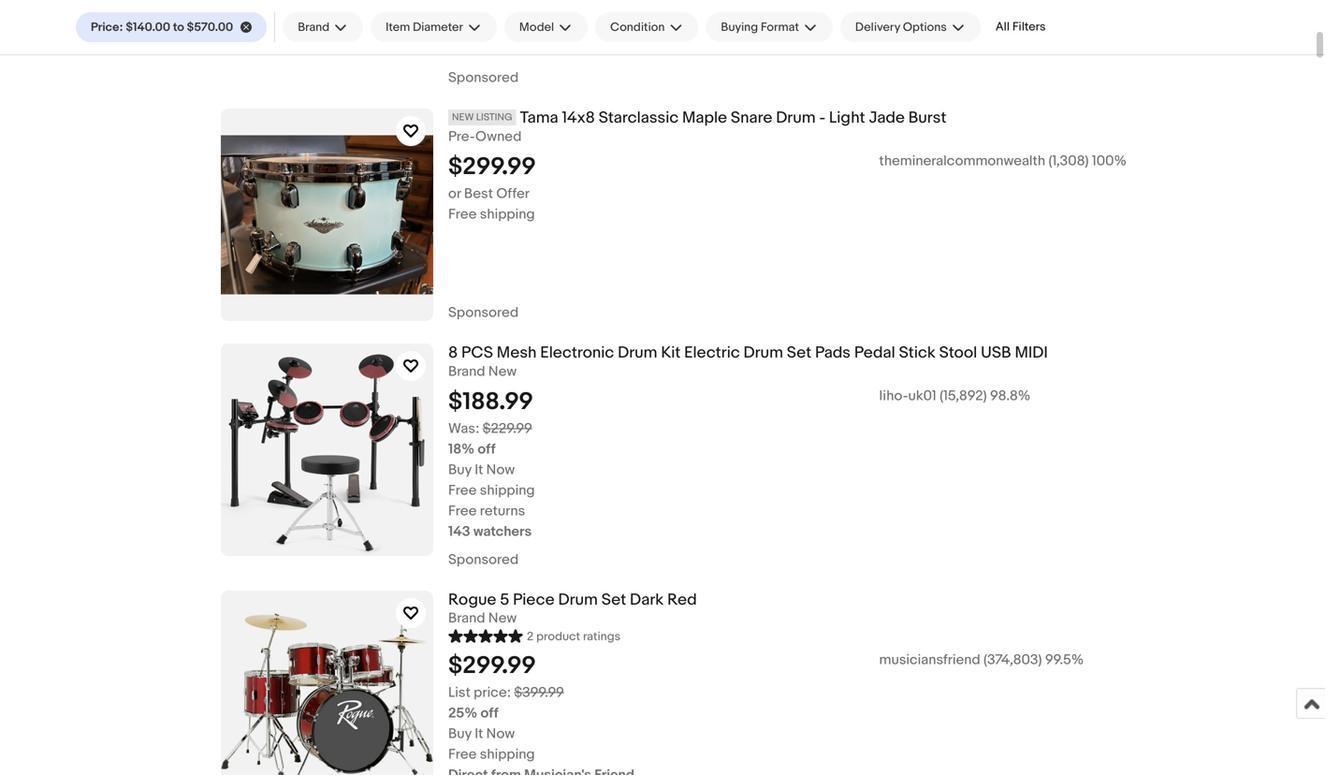 Task type: locate. For each thing, give the bounding box(es) containing it.
new listing tama 14x8 starclassic maple snare drum - light jade burst pre-owned
[[448, 108, 947, 145]]

sponsored down watchers
[[448, 551, 519, 568]]

format
[[761, 20, 799, 34]]

1 free from the top
[[448, 0, 477, 17]]

drum right electric
[[744, 343, 783, 363]]

$299.99 or best offer free shipping
[[448, 152, 536, 223]]

free
[[448, 0, 477, 17], [448, 206, 477, 223], [448, 482, 477, 499], [448, 503, 477, 519], [448, 746, 477, 763]]

maple
[[682, 108, 727, 128]]

new down mesh
[[489, 363, 517, 380]]

it down 'was:'
[[475, 461, 483, 478]]

buying format
[[721, 20, 799, 34]]

returns
[[480, 0, 525, 17], [480, 503, 525, 519]]

model button
[[504, 12, 588, 42]]

1 vertical spatial new
[[489, 363, 517, 380]]

brand inside rogue 5 piece drum set dark red brand new
[[448, 610, 485, 627]]

free up 143
[[448, 503, 477, 519]]

$299.99 up best
[[448, 152, 536, 182]]

it
[[475, 461, 483, 478], [475, 726, 483, 743]]

free down 25%
[[448, 746, 477, 763]]

3 shipping from the top
[[480, 746, 535, 763]]

item diameter button
[[371, 12, 497, 42]]

$299.99 inside $299.99 list price: $399.99 25% off buy it now free shipping
[[448, 652, 536, 681]]

0 vertical spatial shipping
[[480, 206, 535, 223]]

liho-
[[879, 387, 909, 404]]

shipping down offer
[[480, 206, 535, 223]]

1 vertical spatial brand
[[448, 363, 485, 380]]

0 vertical spatial now
[[486, 461, 515, 478]]

2 sponsored from the top
[[448, 304, 519, 321]]

buy down 18%
[[448, 461, 472, 478]]

shipping up watchers
[[480, 482, 535, 499]]

shipping
[[480, 206, 535, 223], [480, 482, 535, 499], [480, 746, 535, 763]]

brand down the rogue
[[448, 610, 485, 627]]

rogue 5 piece drum set dark red brand new
[[448, 590, 697, 627]]

1 vertical spatial $299.99
[[448, 652, 536, 681]]

1 vertical spatial buy
[[448, 726, 472, 743]]

1 vertical spatial set
[[602, 590, 626, 610]]

$299.99
[[448, 152, 536, 182], [448, 652, 536, 681]]

98.8%
[[990, 387, 1031, 404]]

piece
[[513, 590, 555, 610]]

2 now from the top
[[486, 726, 515, 743]]

2 buy from the top
[[448, 726, 472, 743]]

set
[[787, 343, 812, 363], [602, 590, 626, 610]]

tama
[[520, 108, 559, 128]]

off inside $188.99 was: $229.99 18% off buy it now free shipping free returns 143 watchers
[[478, 441, 496, 458]]

5.0 out of 5 stars. image
[[448, 627, 523, 644]]

3 sponsored from the top
[[448, 551, 519, 568]]

2 vertical spatial new
[[489, 610, 517, 627]]

drum up '2 product ratings'
[[558, 590, 598, 610]]

ebay
[[471, 21, 502, 38]]

free down or
[[448, 206, 477, 223]]

returns up ebay in the left of the page
[[480, 0, 525, 17]]

new down 5
[[489, 610, 517, 627]]

electronic
[[540, 343, 614, 363]]

$570.00
[[187, 20, 233, 34]]

drum left - at top
[[776, 108, 816, 128]]

2 vertical spatial shipping
[[480, 746, 535, 763]]

off right 18%
[[478, 441, 496, 458]]

new
[[452, 111, 474, 124], [489, 363, 517, 380], [489, 610, 517, 627]]

brand button
[[283, 12, 363, 42]]

to
[[173, 20, 184, 34]]

new inside rogue 5 piece drum set dark red brand new
[[489, 610, 517, 627]]

ratings
[[583, 630, 621, 644]]

2 it from the top
[[475, 726, 483, 743]]

0 horizontal spatial set
[[602, 590, 626, 610]]

1 shipping from the top
[[480, 206, 535, 223]]

stool
[[940, 343, 978, 363]]

snare
[[731, 108, 773, 128]]

now inside $299.99 list price: $399.99 25% off buy it now free shipping
[[486, 726, 515, 743]]

0 vertical spatial $299.99
[[448, 152, 536, 182]]

options
[[903, 20, 947, 34]]

condition button
[[595, 12, 699, 42]]

1 buy from the top
[[448, 461, 472, 478]]

18%
[[448, 441, 475, 458]]

2 shipping from the top
[[480, 482, 535, 499]]

1 vertical spatial off
[[481, 705, 499, 722]]

5
[[500, 590, 510, 610]]

liho-uk01 (15,892) 98.8%
[[879, 387, 1031, 404]]

owned
[[476, 128, 522, 145]]

brand left item
[[298, 20, 330, 34]]

1 vertical spatial it
[[475, 726, 483, 743]]

set left pads
[[787, 343, 812, 363]]

set left dark
[[602, 590, 626, 610]]

free returns ebay refurbished 91 sold
[[448, 0, 584, 58]]

returns up watchers
[[480, 503, 525, 519]]

starclassic
[[599, 108, 679, 128]]

or
[[448, 185, 461, 202]]

usb
[[981, 343, 1012, 363]]

0 vertical spatial new
[[452, 111, 474, 124]]

free inside $299.99 or best offer free shipping
[[448, 206, 477, 223]]

tama 14x8 starclassic maple snare drum - light jade burst image
[[221, 109, 433, 321]]

free down 18%
[[448, 482, 477, 499]]

$229.99
[[483, 420, 532, 437]]

2 vertical spatial sponsored
[[448, 551, 519, 568]]

price: $140.00 to $570.00
[[91, 20, 233, 34]]

themineralcommonwealth (1,308) 100%
[[879, 152, 1127, 169]]

143
[[448, 523, 471, 540]]

returns inside $188.99 was: $229.99 18% off buy it now free shipping free returns 143 watchers
[[480, 503, 525, 519]]

2 returns from the top
[[480, 503, 525, 519]]

(15,892)
[[940, 387, 987, 404]]

now down $229.99 in the left bottom of the page
[[486, 461, 515, 478]]

offer
[[496, 185, 530, 202]]

was:
[[448, 420, 480, 437]]

0 vertical spatial it
[[475, 461, 483, 478]]

2 $299.99 from the top
[[448, 652, 536, 681]]

1 it from the top
[[475, 461, 483, 478]]

jade
[[869, 108, 905, 128]]

-
[[820, 108, 826, 128]]

sponsored down "sold"
[[448, 69, 519, 86]]

2 free from the top
[[448, 206, 477, 223]]

filters
[[1013, 20, 1046, 34]]

now down price:
[[486, 726, 515, 743]]

electric
[[684, 343, 740, 363]]

2 product ratings link
[[448, 627, 621, 644]]

99.5%
[[1045, 652, 1084, 669]]

free up diameter
[[448, 0, 477, 17]]

new up pre-
[[452, 111, 474, 124]]

condition
[[610, 20, 665, 34]]

5 free from the top
[[448, 746, 477, 763]]

1 returns from the top
[[480, 0, 525, 17]]

8 pcs mesh electronic drum kit electric drum set pads pedal stick stool usb midi image
[[221, 344, 433, 556]]

buy down 25%
[[448, 726, 472, 743]]

watchers
[[474, 523, 532, 540]]

it inside $299.99 list price: $399.99 25% off buy it now free shipping
[[475, 726, 483, 743]]

0 vertical spatial off
[[478, 441, 496, 458]]

sponsored
[[448, 69, 519, 86], [448, 304, 519, 321], [448, 551, 519, 568]]

2 product ratings
[[527, 630, 621, 644]]

drum inside the new listing tama 14x8 starclassic maple snare drum - light jade burst pre-owned
[[776, 108, 816, 128]]

buy inside $188.99 was: $229.99 18% off buy it now free shipping free returns 143 watchers
[[448, 461, 472, 478]]

pre-
[[448, 128, 476, 145]]

0 vertical spatial set
[[787, 343, 812, 363]]

8 pcs mesh electronic drum kit electric drum set pads pedal stick stool usb midi brand new
[[448, 343, 1048, 380]]

2 vertical spatial brand
[[448, 610, 485, 627]]

0 vertical spatial returns
[[480, 0, 525, 17]]

all filters button
[[988, 12, 1054, 42]]

0 vertical spatial sponsored
[[448, 69, 519, 86]]

0 vertical spatial buy
[[448, 461, 472, 478]]

brand down pcs
[[448, 363, 485, 380]]

price: $140.00 to $570.00 link
[[76, 12, 267, 42]]

brand
[[298, 20, 330, 34], [448, 363, 485, 380], [448, 610, 485, 627]]

drum
[[776, 108, 816, 128], [618, 343, 658, 363], [744, 343, 783, 363], [558, 590, 598, 610]]

1 now from the top
[[486, 461, 515, 478]]

off down price:
[[481, 705, 499, 722]]

1 $299.99 from the top
[[448, 152, 536, 182]]

off
[[478, 441, 496, 458], [481, 705, 499, 722]]

0 vertical spatial brand
[[298, 20, 330, 34]]

1 vertical spatial returns
[[480, 503, 525, 519]]

1 vertical spatial shipping
[[480, 482, 535, 499]]

shipping down price:
[[480, 746, 535, 763]]

1 vertical spatial sponsored
[[448, 304, 519, 321]]

$299.99 up price:
[[448, 652, 536, 681]]

shipping inside $299.99 list price: $399.99 25% off buy it now free shipping
[[480, 746, 535, 763]]

it down 25%
[[475, 726, 483, 743]]

1 vertical spatial now
[[486, 726, 515, 743]]

buy inside $299.99 list price: $399.99 25% off buy it now free shipping
[[448, 726, 472, 743]]

1 horizontal spatial set
[[787, 343, 812, 363]]

item diameter
[[386, 20, 463, 34]]

sponsored up pcs
[[448, 304, 519, 321]]



Task type: vqa. For each thing, say whether or not it's contained in the screenshot.
"shipping" within the $299.99 List price: $399.99 25% off Buy It Now Free shipping
yes



Task type: describe. For each thing, give the bounding box(es) containing it.
shipping inside $188.99 was: $229.99 18% off buy it now free shipping free returns 143 watchers
[[480, 482, 535, 499]]

stick
[[899, 343, 936, 363]]

listing
[[476, 111, 513, 124]]

kit
[[661, 343, 681, 363]]

item
[[386, 20, 410, 34]]

uk01
[[909, 387, 937, 404]]

delivery options button
[[841, 12, 981, 42]]

off inside $299.99 list price: $399.99 25% off buy it now free shipping
[[481, 705, 499, 722]]

drum left kit
[[618, 343, 658, 363]]

themineralcommonwealth
[[879, 152, 1046, 169]]

free inside $299.99 list price: $399.99 25% off buy it now free shipping
[[448, 746, 477, 763]]

rogue
[[448, 590, 497, 610]]

rogue 5 piece drum set dark red link
[[448, 590, 1311, 610]]

refurbished
[[505, 21, 584, 38]]

all filters
[[996, 20, 1046, 34]]

musiciansfriend (374,803) 99.5%
[[879, 652, 1084, 669]]

brand inside 8 pcs mesh electronic drum kit electric drum set pads pedal stick stool usb midi brand new
[[448, 363, 485, 380]]

$188.99 was: $229.99 18% off buy it now free shipping free returns 143 watchers
[[448, 387, 535, 540]]

$188.99
[[448, 387, 534, 416]]

mesh
[[497, 343, 537, 363]]

price:
[[91, 20, 123, 34]]

8
[[448, 343, 458, 363]]

buying format button
[[706, 12, 833, 42]]

$399.99
[[514, 684, 564, 701]]

red
[[668, 590, 697, 610]]

$299.99 for $299.99 list price: $399.99 25% off buy it now free shipping
[[448, 652, 536, 681]]

sold
[[465, 41, 493, 58]]

pcs
[[462, 343, 493, 363]]

dark
[[630, 590, 664, 610]]

model
[[519, 20, 554, 34]]

$299.99 for $299.99 or best offer free shipping
[[448, 152, 536, 182]]

buying
[[721, 20, 758, 34]]

list
[[448, 684, 471, 701]]

4 free from the top
[[448, 503, 477, 519]]

$299.99 list price: $399.99 25% off buy it now free shipping
[[448, 652, 564, 763]]

3 free from the top
[[448, 482, 477, 499]]

delivery
[[856, 20, 901, 34]]

now inside $188.99 was: $229.99 18% off buy it now free shipping free returns 143 watchers
[[486, 461, 515, 478]]

returns inside the free returns ebay refurbished 91 sold
[[480, 0, 525, 17]]

pedal
[[855, 343, 896, 363]]

burst
[[909, 108, 947, 128]]

musiciansfriend
[[879, 652, 981, 669]]

free inside the free returns ebay refurbished 91 sold
[[448, 0, 477, 17]]

it inside $188.99 was: $229.99 18% off buy it now free shipping free returns 143 watchers
[[475, 461, 483, 478]]

set inside rogue 5 piece drum set dark red brand new
[[602, 590, 626, 610]]

best
[[464, 185, 493, 202]]

pads
[[815, 343, 851, 363]]

light
[[829, 108, 866, 128]]

drum inside rogue 5 piece drum set dark red brand new
[[558, 590, 598, 610]]

midi
[[1015, 343, 1048, 363]]

all
[[996, 20, 1010, 34]]

set inside 8 pcs mesh electronic drum kit electric drum set pads pedal stick stool usb midi brand new
[[787, 343, 812, 363]]

new inside 8 pcs mesh electronic drum kit electric drum set pads pedal stick stool usb midi brand new
[[489, 363, 517, 380]]

rogue 5 piece drum set dark red image
[[221, 591, 433, 775]]

delivery options
[[856, 20, 947, 34]]

(1,308)
[[1049, 152, 1089, 169]]

14x8
[[562, 108, 595, 128]]

25%
[[448, 705, 478, 722]]

91
[[448, 41, 462, 58]]

$140.00
[[126, 20, 170, 34]]

(374,803)
[[984, 652, 1042, 669]]

product
[[536, 630, 580, 644]]

shipping inside $299.99 or best offer free shipping
[[480, 206, 535, 223]]

2
[[527, 630, 534, 644]]

diameter
[[413, 20, 463, 34]]

new inside the new listing tama 14x8 starclassic maple snare drum - light jade burst pre-owned
[[452, 111, 474, 124]]

sponsored for $188.99
[[448, 551, 519, 568]]

8 pcs mesh electronic drum kit electric drum set pads pedal stick stool usb midi link
[[448, 343, 1311, 363]]

sponsored for $299.99
[[448, 304, 519, 321]]

price:
[[474, 684, 511, 701]]

100%
[[1092, 152, 1127, 169]]

brand inside dropdown button
[[298, 20, 330, 34]]

1 sponsored from the top
[[448, 69, 519, 86]]



